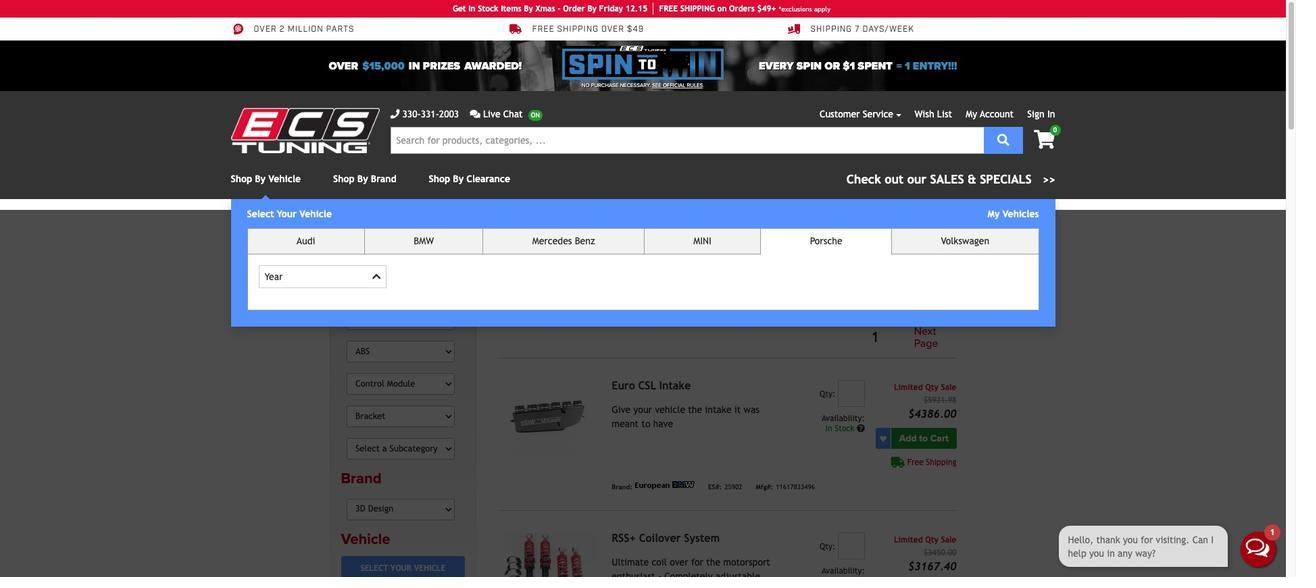 Task type: vqa. For each thing, say whether or not it's contained in the screenshot.
Sale corresponding to $4386.00
yes



Task type: describe. For each thing, give the bounding box(es) containing it.
question circle image
[[857, 425, 865, 433]]

rss+ coilover system link
[[612, 533, 720, 546]]

was
[[744, 405, 760, 416]]

shipping 7 days/week
[[811, 25, 914, 35]]

give your vehicle the intake it was meant to have
[[612, 405, 760, 430]]

paginated product list navigation navigation
[[604, 324, 957, 353]]

select for select your vehicle
[[247, 209, 274, 220]]

items
[[501, 4, 522, 14]]

shop for shop by clearance
[[429, 174, 450, 185]]

coilover
[[639, 533, 681, 546]]

coil
[[652, 558, 667, 569]]

comments image
[[470, 110, 481, 119]]

0 vertical spatial vehicle
[[910, 223, 939, 234]]

every spin or $1 spent = 1 entry!!!
[[759, 59, 958, 73]]

sales
[[931, 172, 964, 187]]

add to cart
[[900, 433, 949, 445]]

.
[[703, 82, 705, 89]]

shop by vehicle
[[231, 174, 301, 185]]

free shipping over $49 link
[[509, 23, 644, 35]]

1 horizontal spatial in
[[826, 425, 833, 434]]

free for free shipping
[[908, 458, 924, 468]]

cart
[[931, 433, 949, 445]]

over for over $15,000 in prizes
[[329, 59, 358, 73]]

es#: 25902
[[708, 484, 743, 491]]

shipping 7 days/week link
[[788, 23, 914, 35]]

get
[[453, 4, 466, 14]]

0 vertical spatial to
[[872, 223, 881, 234]]

shop by clearance
[[429, 174, 510, 185]]

add
[[900, 433, 917, 445]]

euro
[[612, 380, 635, 393]]

to inside "button"
[[920, 433, 928, 445]]

live
[[483, 109, 501, 120]]

1 vertical spatial brand
[[341, 471, 382, 488]]

vehicles
[[1003, 209, 1039, 220]]

free
[[659, 4, 678, 14]]

orders
[[729, 4, 755, 14]]

qty for $4386.00
[[926, 383, 939, 393]]

0 horizontal spatial clearance
[[390, 219, 428, 228]]

$4386.00
[[909, 408, 957, 421]]

*exclusions
[[779, 5, 812, 13]]

shop by brand
[[333, 174, 397, 185]]

page for home
[[364, 219, 381, 228]]

sales & specials
[[931, 172, 1032, 187]]

limited qty sale $5921.98 $4386.00
[[894, 383, 957, 421]]

service
[[863, 109, 894, 120]]

on
[[718, 4, 727, 14]]

free shipping over $49
[[532, 25, 644, 35]]

by for shop by vehicle
[[255, 174, 266, 185]]

page for next
[[915, 337, 939, 351]]

$15,000
[[362, 59, 405, 73]]

vehicle for select your vehicle
[[300, 209, 332, 220]]

no purchase necessary. see official rules .
[[582, 82, 705, 89]]

sign in
[[1028, 109, 1056, 120]]

rules
[[687, 82, 703, 89]]

limited for $3167.40
[[894, 536, 923, 546]]

11617833496
[[776, 484, 815, 491]]

add to wish list image
[[880, 436, 887, 443]]

live chat link
[[470, 107, 543, 122]]

&
[[968, 172, 977, 187]]

1 horizontal spatial 1
[[905, 59, 910, 73]]

add to cart button
[[892, 429, 957, 450]]

enthusiast
[[612, 572, 656, 578]]

audi
[[297, 236, 315, 247]]

1 horizontal spatial clearance
[[467, 174, 510, 185]]

search image
[[998, 134, 1010, 146]]

mfg#: 11617833496
[[756, 484, 815, 491]]

sale for $3167.40
[[941, 536, 957, 546]]

select for the select link
[[919, 224, 942, 232]]

ecs tuning 'spin to win' contest logo image
[[563, 46, 724, 80]]

system
[[684, 533, 720, 546]]

0
[[1054, 126, 1058, 134]]

shop by clearance link
[[429, 174, 510, 185]]

=
[[897, 59, 902, 73]]

my for my vehicles
[[988, 209, 1000, 220]]

see official rules link
[[652, 82, 703, 90]]

for
[[691, 558, 704, 569]]

1 vertical spatial stock
[[835, 425, 855, 434]]

2
[[280, 25, 285, 35]]

shop by vehicle link
[[231, 174, 301, 185]]

customer
[[820, 109, 860, 120]]

category
[[341, 270, 403, 287]]

$49+
[[757, 4, 776, 14]]

benz
[[575, 236, 595, 247]]

2003
[[439, 109, 459, 120]]

qty for $3167.40
[[926, 536, 939, 546]]

over for $49
[[602, 25, 625, 35]]

12.15
[[626, 4, 648, 14]]

wish list link
[[915, 109, 953, 120]]

wish
[[915, 109, 935, 120]]

1 qty: from the top
[[820, 390, 836, 400]]

in stock
[[826, 425, 857, 434]]

ship
[[681, 4, 697, 14]]

please
[[795, 223, 823, 234]]

see
[[652, 82, 662, 89]]

shopping cart image
[[1034, 130, 1056, 149]]

free for free shipping over $49
[[532, 25, 555, 35]]

ecs tuning image
[[231, 108, 380, 153]]

by for shop by brand
[[357, 174, 368, 185]]

331-
[[421, 109, 439, 120]]

meant
[[612, 419, 639, 430]]

adjustable
[[716, 572, 760, 578]]

brand:
[[612, 484, 633, 491]]

home page
[[341, 219, 381, 228]]

limited for $4386.00
[[894, 383, 923, 393]]

porsche
[[810, 236, 843, 247]]

0 vertical spatial shipping
[[811, 25, 853, 35]]



Task type: locate. For each thing, give the bounding box(es) containing it.
None number field
[[838, 381, 865, 408], [838, 534, 865, 561], [838, 381, 865, 408], [838, 534, 865, 561]]

or
[[825, 59, 840, 73]]

1 vertical spatial over
[[329, 59, 358, 73]]

0 horizontal spatial stock
[[478, 4, 499, 14]]

0 vertical spatial qty
[[926, 383, 939, 393]]

to left 'have'
[[642, 419, 651, 430]]

by
[[524, 4, 533, 14], [588, 4, 597, 14], [255, 174, 266, 185], [357, 174, 368, 185], [453, 174, 464, 185]]

1 availability: from the top
[[822, 415, 865, 424]]

shop up select your vehicle at the top left
[[231, 174, 252, 185]]

specials
[[980, 172, 1032, 187]]

1 horizontal spatial vehicle
[[910, 223, 939, 234]]

0 vertical spatial select
[[247, 209, 274, 220]]

limited up '$4386.00'
[[894, 383, 923, 393]]

get in stock items by xmas - order by friday 12.15
[[453, 4, 648, 14]]

over down parts
[[329, 59, 358, 73]]

1 vertical spatial limited
[[894, 536, 923, 546]]

1 vertical spatial -
[[658, 572, 662, 578]]

0 vertical spatial my
[[966, 109, 978, 120]]

free down add at the right
[[908, 458, 924, 468]]

1 vertical spatial sale
[[941, 536, 957, 546]]

my left vehicles at the top right of the page
[[988, 209, 1000, 220]]

a
[[902, 223, 907, 234]]

chat
[[503, 109, 523, 120]]

0 horizontal spatial shipping
[[811, 25, 853, 35]]

sale for $4386.00
[[941, 383, 957, 393]]

vehicle inside "give your vehicle the intake it was meant to have"
[[655, 405, 686, 416]]

free inside free shipping over $49 link
[[532, 25, 555, 35]]

page inside paginated product list navigation navigation
[[915, 337, 939, 351]]

2 vertical spatial in
[[826, 425, 833, 434]]

1 link
[[865, 327, 886, 349]]

limited inside limited qty sale $3450.00 $3167.40
[[894, 536, 923, 546]]

give
[[612, 405, 631, 416]]

phone image
[[390, 110, 400, 119]]

vehicle right a
[[910, 223, 939, 234]]

0 vertical spatial clearance
[[467, 174, 510, 185]]

0 vertical spatial sale
[[941, 383, 957, 393]]

2 vertical spatial to
[[920, 433, 928, 445]]

Search text field
[[390, 127, 984, 154]]

next page
[[915, 325, 939, 351]]

list
[[938, 109, 953, 120]]

stock left the items
[[478, 4, 499, 14]]

2 horizontal spatial select
[[919, 224, 942, 232]]

0 horizontal spatial select
[[247, 209, 274, 220]]

apply
[[814, 5, 831, 13]]

0 horizontal spatial my
[[966, 109, 978, 120]]

1 vertical spatial shipping
[[926, 458, 957, 468]]

1 right =
[[905, 59, 910, 73]]

qty:
[[820, 390, 836, 400], [820, 543, 836, 552]]

wish list
[[915, 109, 953, 120]]

clearance down live
[[467, 174, 510, 185]]

page right home
[[364, 219, 381, 228]]

xmas
[[536, 4, 555, 14]]

bmw
[[414, 236, 434, 247]]

in left question circle image
[[826, 425, 833, 434]]

1 vertical spatial select
[[919, 224, 942, 232]]

1 vertical spatial vehicle
[[655, 405, 686, 416]]

1 horizontal spatial my
[[988, 209, 1000, 220]]

qty inside limited qty sale $3450.00 $3167.40
[[926, 536, 939, 546]]

0 vertical spatial limited
[[894, 383, 923, 393]]

0 vertical spatial the
[[688, 405, 702, 416]]

in right sign
[[1048, 109, 1056, 120]]

- down coil at bottom
[[658, 572, 662, 578]]

the left intake
[[688, 405, 702, 416]]

2 horizontal spatial shop
[[429, 174, 450, 185]]

in for sign
[[1048, 109, 1056, 120]]

0 horizontal spatial shop
[[231, 174, 252, 185]]

your
[[277, 209, 297, 220]]

qty inside 'limited qty sale $5921.98 $4386.00'
[[926, 383, 939, 393]]

0 vertical spatial free
[[532, 25, 555, 35]]

es#4430806 - 32132-2 - rss+ coilover system - ultimate coil over for the motorsport enthusiast - completely adjustable - h&r - audi image
[[498, 534, 601, 578]]

stock
[[478, 4, 499, 14], [835, 425, 855, 434]]

1 vertical spatial 1
[[873, 329, 878, 347]]

over left 2 at the top left of the page
[[254, 25, 277, 35]]

the right for
[[707, 558, 721, 569]]

your
[[634, 405, 652, 416], [391, 565, 412, 574]]

1 horizontal spatial to
[[872, 223, 881, 234]]

qty up "$3450.00"
[[926, 536, 939, 546]]

sale inside 'limited qty sale $5921.98 $4386.00'
[[941, 383, 957, 393]]

0 vertical spatial stock
[[478, 4, 499, 14]]

vehicle for select your vehicle
[[414, 565, 446, 574]]

free ship ping on orders $49+ *exclusions apply
[[659, 4, 831, 14]]

my account link
[[966, 109, 1014, 120]]

1 vertical spatial my
[[988, 209, 1000, 220]]

rss+
[[612, 533, 636, 546]]

over for for
[[670, 558, 689, 569]]

your for select
[[391, 565, 412, 574]]

1 qty from the top
[[926, 383, 939, 393]]

stock left question circle image
[[835, 425, 855, 434]]

sale up "$3450.00"
[[941, 536, 957, 546]]

1 vertical spatial qty:
[[820, 543, 836, 552]]

clearance
[[467, 174, 510, 185], [390, 219, 428, 228]]

select for select your vehicle
[[361, 565, 388, 574]]

1 horizontal spatial page
[[915, 337, 939, 351]]

es#25902 - 11617833496 - euro csl intake - give your vehicle the intake it was meant to have - genuine european bmw - bmw image
[[498, 381, 601, 458]]

your for give
[[634, 405, 652, 416]]

0 horizontal spatial over
[[602, 25, 625, 35]]

0 vertical spatial your
[[634, 405, 652, 416]]

my left account
[[966, 109, 978, 120]]

to right add at the right
[[920, 433, 928, 445]]

1 horizontal spatial -
[[658, 572, 662, 578]]

by up select your vehicle at the top left
[[255, 174, 266, 185]]

shipping
[[557, 25, 599, 35]]

tab list containing audi
[[247, 228, 1039, 311]]

friday
[[599, 4, 623, 14]]

vehicle for shop by vehicle
[[269, 174, 301, 185]]

0 horizontal spatial over
[[254, 25, 277, 35]]

over up the completely
[[670, 558, 689, 569]]

2 qty from the top
[[926, 536, 939, 546]]

*exclusions apply link
[[779, 4, 831, 14]]

mercedes
[[533, 236, 572, 247]]

3 shop from the left
[[429, 174, 450, 185]]

$5921.98
[[924, 396, 957, 406]]

by right order
[[588, 4, 597, 14]]

vehicle
[[910, 223, 939, 234], [655, 405, 686, 416]]

by left xmas
[[524, 4, 533, 14]]

2 horizontal spatial to
[[920, 433, 928, 445]]

page
[[364, 219, 381, 228], [915, 337, 939, 351]]

0 vertical spatial -
[[558, 4, 561, 14]]

purchase
[[591, 82, 619, 89]]

1 vertical spatial to
[[642, 419, 651, 430]]

vehicle
[[269, 174, 301, 185], [300, 209, 332, 220], [341, 531, 390, 549], [414, 565, 446, 574]]

order
[[563, 4, 585, 14]]

by down 2003
[[453, 174, 464, 185]]

next
[[915, 325, 936, 339]]

spent
[[858, 59, 893, 73]]

no
[[582, 82, 590, 89]]

-
[[558, 4, 561, 14], [658, 572, 662, 578]]

clearance up bmw
[[390, 219, 428, 228]]

1 horizontal spatial your
[[634, 405, 652, 416]]

qty up $5921.98
[[926, 383, 939, 393]]

1 vertical spatial over
[[670, 558, 689, 569]]

my
[[966, 109, 978, 120], [988, 209, 1000, 220]]

0 vertical spatial in
[[469, 4, 476, 14]]

1 vertical spatial qty
[[926, 536, 939, 546]]

live chat
[[483, 109, 523, 120]]

to inside "give your vehicle the intake it was meant to have"
[[642, 419, 651, 430]]

account
[[980, 109, 1014, 120]]

2 qty: from the top
[[820, 543, 836, 552]]

1 vertical spatial clearance
[[390, 219, 428, 228]]

1 horizontal spatial free
[[908, 458, 924, 468]]

prizes
[[423, 59, 460, 73]]

330-331-2003
[[403, 109, 459, 120]]

- right xmas
[[558, 4, 561, 14]]

sale inside limited qty sale $3450.00 $3167.40
[[941, 536, 957, 546]]

0 vertical spatial 1
[[905, 59, 910, 73]]

- inside 'ultimate coil over for the motorsport enthusiast - completely adjustable'
[[658, 572, 662, 578]]

mercedes benz
[[533, 236, 595, 247]]

0 vertical spatial page
[[364, 219, 381, 228]]

sale
[[941, 383, 957, 393], [941, 536, 957, 546]]

sales & specials link
[[847, 170, 1056, 189]]

1 horizontal spatial over
[[670, 558, 689, 569]]

over inside 'ultimate coil over for the motorsport enthusiast - completely adjustable'
[[670, 558, 689, 569]]

0 vertical spatial qty:
[[820, 390, 836, 400]]

1 vertical spatial free
[[908, 458, 924, 468]]

0 vertical spatial over
[[254, 25, 277, 35]]

1 horizontal spatial shop
[[333, 174, 355, 185]]

free
[[532, 25, 555, 35], [908, 458, 924, 468]]

0 horizontal spatial 1
[[873, 329, 878, 347]]

over down the friday
[[602, 25, 625, 35]]

1 left the next
[[873, 329, 878, 347]]

to left the pick
[[872, 223, 881, 234]]

million
[[288, 25, 324, 35]]

csl
[[639, 380, 656, 393]]

every
[[759, 59, 794, 73]]

the inside 'ultimate coil over for the motorsport enthusiast - completely adjustable'
[[707, 558, 721, 569]]

1 shop from the left
[[231, 174, 252, 185]]

shop for shop by vehicle
[[231, 174, 252, 185]]

shop up bmw
[[429, 174, 450, 185]]

2 availability: from the top
[[822, 567, 865, 577]]

2 shop from the left
[[333, 174, 355, 185]]

0 link
[[1023, 125, 1061, 151]]

0 vertical spatial over
[[602, 25, 625, 35]]

in for get
[[469, 4, 476, 14]]

customer service button
[[820, 107, 902, 122]]

1 horizontal spatial the
[[707, 558, 721, 569]]

0 horizontal spatial -
[[558, 4, 561, 14]]

in right get at the top
[[469, 4, 476, 14]]

my vehicles
[[988, 209, 1039, 220]]

over 2 million parts
[[254, 25, 355, 35]]

0 horizontal spatial free
[[532, 25, 555, 35]]

the inside "give your vehicle the intake it was meant to have"
[[688, 405, 702, 416]]

customer service
[[820, 109, 894, 120]]

select your vehicle
[[361, 565, 446, 574]]

2 sale from the top
[[941, 536, 957, 546]]

2 limited from the top
[[894, 536, 923, 546]]

shipping down the "cart"
[[926, 458, 957, 468]]

1 limited from the top
[[894, 383, 923, 393]]

over 2 million parts link
[[231, 23, 355, 35]]

by for shop by clearance
[[453, 174, 464, 185]]

1 horizontal spatial over
[[329, 59, 358, 73]]

euro csl intake link
[[612, 380, 691, 393]]

page right 1 link
[[915, 337, 939, 351]]

vehicle up 'have'
[[655, 405, 686, 416]]

1 vertical spatial in
[[1048, 109, 1056, 120]]

shop by brand link
[[333, 174, 397, 185]]

limited inside 'limited qty sale $5921.98 $4386.00'
[[894, 383, 923, 393]]

my for my account
[[966, 109, 978, 120]]

tab list
[[247, 228, 1039, 311]]

motorsport
[[724, 558, 771, 569]]

0 horizontal spatial your
[[391, 565, 412, 574]]

free down xmas
[[532, 25, 555, 35]]

0 horizontal spatial the
[[688, 405, 702, 416]]

home
[[341, 219, 362, 228]]

es#:
[[708, 484, 722, 491]]

1 vertical spatial the
[[707, 558, 721, 569]]

your inside "give your vehicle the intake it was meant to have"
[[634, 405, 652, 416]]

1 inside paginated product list navigation navigation
[[873, 329, 878, 347]]

select link
[[919, 224, 942, 232]]

necessary.
[[620, 82, 651, 89]]

sale up $5921.98
[[941, 383, 957, 393]]

limited qty sale $3450.00 $3167.40
[[894, 536, 957, 574]]

select your vehicle
[[247, 209, 332, 220]]

1 vertical spatial your
[[391, 565, 412, 574]]

shop up home
[[333, 174, 355, 185]]

$3167.40
[[909, 561, 957, 574]]

shop for shop by brand
[[333, 174, 355, 185]]

over
[[602, 25, 625, 35], [670, 558, 689, 569]]

tap
[[826, 223, 839, 234]]

over for over 2 million parts
[[254, 25, 277, 35]]

by up 'home page' link
[[357, 174, 368, 185]]

mfg#:
[[756, 484, 774, 491]]

2 vertical spatial select
[[361, 565, 388, 574]]

genuine european bmw - corporate logo image
[[635, 482, 695, 490]]

0 vertical spatial brand
[[371, 174, 397, 185]]

1 horizontal spatial select
[[361, 565, 388, 574]]

select your vehicle link
[[341, 557, 465, 578]]

limited up $3167.40
[[894, 536, 923, 546]]

1 sale from the top
[[941, 383, 957, 393]]

2 horizontal spatial in
[[1048, 109, 1056, 120]]

0 horizontal spatial to
[[642, 419, 651, 430]]

mini
[[694, 236, 712, 247]]

0 horizontal spatial in
[[469, 4, 476, 14]]

it
[[735, 405, 741, 416]]

$1
[[843, 59, 855, 73]]

days/week
[[863, 25, 914, 35]]

the
[[688, 405, 702, 416], [707, 558, 721, 569]]

intake
[[705, 405, 732, 416]]

1 vertical spatial page
[[915, 337, 939, 351]]

1 vertical spatial availability:
[[822, 567, 865, 577]]

shipping down apply
[[811, 25, 853, 35]]

0 horizontal spatial page
[[364, 219, 381, 228]]

ultimate
[[612, 558, 649, 569]]

0 vertical spatial availability:
[[822, 415, 865, 424]]

1 horizontal spatial shipping
[[926, 458, 957, 468]]

0 horizontal spatial vehicle
[[655, 405, 686, 416]]

1 horizontal spatial stock
[[835, 425, 855, 434]]



